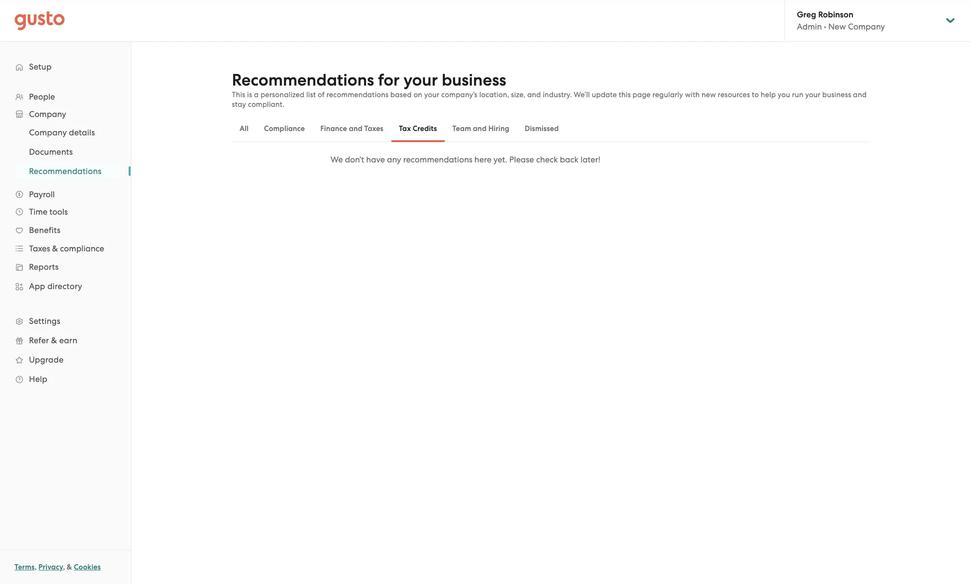 Task type: vqa. For each thing, say whether or not it's contained in the screenshot.
Consultation.
no



Task type: describe. For each thing, give the bounding box(es) containing it.
list containing company details
[[0, 123, 131, 181]]

time tools button
[[10, 203, 121, 221]]

run
[[792, 90, 803, 99]]

size,
[[511, 90, 525, 99]]

settings link
[[10, 312, 121, 330]]

setup
[[29, 62, 52, 72]]

location,
[[479, 90, 509, 99]]

a
[[254, 90, 259, 99]]

app
[[29, 281, 45, 291]]

time
[[29, 207, 47, 217]]

& for compliance
[[52, 244, 58, 253]]

greg robinson admin • new company
[[797, 10, 885, 31]]

•
[[824, 22, 826, 31]]

compliance
[[60, 244, 104, 253]]

later!
[[581, 155, 600, 164]]

robinson
[[818, 10, 853, 20]]

you
[[778, 90, 790, 99]]

team
[[452, 124, 471, 133]]

we
[[330, 155, 343, 164]]

finance and taxes
[[320, 124, 383, 133]]

refer & earn
[[29, 336, 77, 345]]

recommendations link
[[17, 162, 121, 180]]

list containing people
[[0, 88, 131, 389]]

taxes inside button
[[364, 124, 383, 133]]

new
[[702, 90, 716, 99]]

list
[[306, 90, 316, 99]]

to
[[752, 90, 759, 99]]

tax
[[399, 124, 411, 133]]

taxes & compliance button
[[10, 240, 121, 257]]

is
[[247, 90, 252, 99]]

regularly
[[653, 90, 683, 99]]

greg
[[797, 10, 816, 20]]

benefits link
[[10, 221, 121, 239]]

dismissed
[[525, 124, 559, 133]]

2 vertical spatial &
[[67, 563, 72, 572]]

1 vertical spatial recommendations
[[403, 155, 472, 164]]

time tools
[[29, 207, 68, 217]]

resources
[[718, 90, 750, 99]]

all
[[240, 124, 249, 133]]

0 vertical spatial business
[[442, 70, 506, 90]]

for
[[378, 70, 400, 90]]

your right on
[[424, 90, 439, 99]]

people
[[29, 92, 55, 102]]

here
[[474, 155, 491, 164]]

this
[[619, 90, 631, 99]]

we don't have any recommendations here yet. please check back later!
[[330, 155, 600, 164]]

gusto navigation element
[[0, 42, 131, 404]]

benefits
[[29, 225, 60, 235]]

industry.
[[543, 90, 572, 99]]

reports link
[[10, 258, 121, 276]]

personalized
[[260, 90, 304, 99]]

recommendations for recommendations for your business this is a personalized list of recommendations based on your company's location, size, and industry. we'll update this page regularly with new resources to help you run your business and stay compliant.
[[232, 70, 374, 90]]

hiring
[[488, 124, 509, 133]]

company button
[[10, 105, 121, 123]]

setup link
[[10, 58, 121, 75]]

compliance
[[264, 124, 305, 133]]

tools
[[49, 207, 68, 217]]

terms
[[15, 563, 35, 572]]

directory
[[47, 281, 82, 291]]

company inside greg robinson admin • new company
[[848, 22, 885, 31]]

company for company
[[29, 109, 66, 119]]

recommendations for your business this is a personalized list of recommendations based on your company's location, size, and industry. we'll update this page regularly with new resources to help you run your business and stay compliant.
[[232, 70, 867, 109]]

company's
[[441, 90, 477, 99]]

new
[[828, 22, 846, 31]]



Task type: locate. For each thing, give the bounding box(es) containing it.
finance and taxes button
[[313, 117, 391, 140]]

list
[[0, 88, 131, 389], [0, 123, 131, 181]]

0 horizontal spatial recommendations
[[29, 166, 101, 176]]

stay
[[232, 100, 246, 109]]

settings
[[29, 316, 60, 326]]

1 list from the top
[[0, 88, 131, 389]]

your right run
[[805, 90, 820, 99]]

1 vertical spatial recommendations
[[29, 166, 101, 176]]

1 vertical spatial business
[[822, 90, 851, 99]]

help
[[761, 90, 776, 99]]

company right new
[[848, 22, 885, 31]]

of
[[318, 90, 325, 99]]

,
[[35, 563, 37, 572], [63, 563, 65, 572]]

2 list from the top
[[0, 123, 131, 181]]

documents
[[29, 147, 73, 157]]

help link
[[10, 370, 121, 388]]

company up documents
[[29, 128, 67, 137]]

documents link
[[17, 143, 121, 161]]

company details
[[29, 128, 95, 137]]

team and hiring
[[452, 124, 509, 133]]

this
[[232, 90, 245, 99]]

recommendation categories for your business tab list
[[232, 115, 870, 142]]

0 vertical spatial recommendations
[[232, 70, 374, 90]]

taxes up reports
[[29, 244, 50, 253]]

payroll
[[29, 190, 55, 199]]

with
[[685, 90, 700, 99]]

taxes & compliance
[[29, 244, 104, 253]]

terms link
[[15, 563, 35, 572]]

home image
[[15, 11, 65, 30]]

1 horizontal spatial recommendations
[[232, 70, 374, 90]]

and
[[527, 90, 541, 99], [853, 90, 867, 99], [349, 124, 362, 133], [473, 124, 487, 133]]

people button
[[10, 88, 121, 105]]

reports
[[29, 262, 59, 272]]

1 horizontal spatial business
[[822, 90, 851, 99]]

0 vertical spatial company
[[848, 22, 885, 31]]

don't
[[345, 155, 364, 164]]

& for earn
[[51, 336, 57, 345]]

& inside dropdown button
[[52, 244, 58, 253]]

upgrade
[[29, 355, 64, 365]]

refer & earn link
[[10, 332, 121, 349]]

2 vertical spatial company
[[29, 128, 67, 137]]

please
[[509, 155, 534, 164]]

& down benefits link
[[52, 244, 58, 253]]

recommendations
[[327, 90, 389, 99], [403, 155, 472, 164]]

company for company details
[[29, 128, 67, 137]]

privacy link
[[38, 563, 63, 572]]

finance
[[320, 124, 347, 133]]

recommendations up list on the top of page
[[232, 70, 374, 90]]

business up company's
[[442, 70, 506, 90]]

app directory
[[29, 281, 82, 291]]

yet.
[[493, 155, 507, 164]]

your
[[404, 70, 438, 90], [424, 90, 439, 99], [805, 90, 820, 99]]

& left earn
[[51, 336, 57, 345]]

your up on
[[404, 70, 438, 90]]

company inside dropdown button
[[29, 109, 66, 119]]

company details link
[[17, 124, 121, 141]]

recommendations
[[232, 70, 374, 90], [29, 166, 101, 176]]

page
[[633, 90, 651, 99]]

we'll
[[574, 90, 590, 99]]

taxes up have
[[364, 124, 383, 133]]

1 vertical spatial company
[[29, 109, 66, 119]]

dismissed button
[[517, 117, 567, 140]]

compliant.
[[248, 100, 285, 109]]

& left cookies
[[67, 563, 72, 572]]

taxes inside dropdown button
[[29, 244, 50, 253]]

earn
[[59, 336, 77, 345]]

recommendations inside recommendations for your business this is a personalized list of recommendations based on your company's location, size, and industry. we'll update this page regularly with new resources to help you run your business and stay compliant.
[[327, 90, 389, 99]]

0 horizontal spatial ,
[[35, 563, 37, 572]]

business right run
[[822, 90, 851, 99]]

all button
[[232, 117, 256, 140]]

admin
[[797, 22, 822, 31]]

1 , from the left
[[35, 563, 37, 572]]

team and hiring button
[[445, 117, 517, 140]]

recommendations inside gusto navigation 'element'
[[29, 166, 101, 176]]

0 horizontal spatial business
[[442, 70, 506, 90]]

help
[[29, 374, 47, 384]]

update
[[592, 90, 617, 99]]

any
[[387, 155, 401, 164]]

0 vertical spatial &
[[52, 244, 58, 253]]

1 horizontal spatial ,
[[63, 563, 65, 572]]

based
[[390, 90, 412, 99]]

details
[[69, 128, 95, 137]]

upgrade link
[[10, 351, 121, 368]]

, left privacy link
[[35, 563, 37, 572]]

company down people
[[29, 109, 66, 119]]

terms , privacy , & cookies
[[15, 563, 101, 572]]

0 horizontal spatial recommendations
[[327, 90, 389, 99]]

recommendations inside recommendations for your business this is a personalized list of recommendations based on your company's location, size, and industry. we'll update this page regularly with new resources to help you run your business and stay compliant.
[[232, 70, 374, 90]]

1 horizontal spatial recommendations
[[403, 155, 472, 164]]

0 vertical spatial recommendations
[[327, 90, 389, 99]]

tax credits
[[399, 124, 437, 133]]

payroll button
[[10, 186, 121, 203]]

have
[[366, 155, 385, 164]]

refer
[[29, 336, 49, 345]]

app directory link
[[10, 278, 121, 295]]

&
[[52, 244, 58, 253], [51, 336, 57, 345], [67, 563, 72, 572]]

credits
[[413, 124, 437, 133]]

recommendations up the finance and taxes
[[327, 90, 389, 99]]

recommendations down documents link
[[29, 166, 101, 176]]

1 horizontal spatial taxes
[[364, 124, 383, 133]]

2 , from the left
[[63, 563, 65, 572]]

0 vertical spatial taxes
[[364, 124, 383, 133]]

1 vertical spatial taxes
[[29, 244, 50, 253]]

cookies button
[[74, 561, 101, 573]]

on
[[414, 90, 422, 99]]

cookies
[[74, 563, 101, 572]]

business
[[442, 70, 506, 90], [822, 90, 851, 99]]

privacy
[[38, 563, 63, 572]]

tax credits button
[[391, 117, 445, 140]]

0 horizontal spatial taxes
[[29, 244, 50, 253]]

, left cookies
[[63, 563, 65, 572]]

1 vertical spatial &
[[51, 336, 57, 345]]

back
[[560, 155, 578, 164]]

check
[[536, 155, 558, 164]]

recommendations for recommendations
[[29, 166, 101, 176]]

compliance button
[[256, 117, 313, 140]]

recommendations down credits
[[403, 155, 472, 164]]



